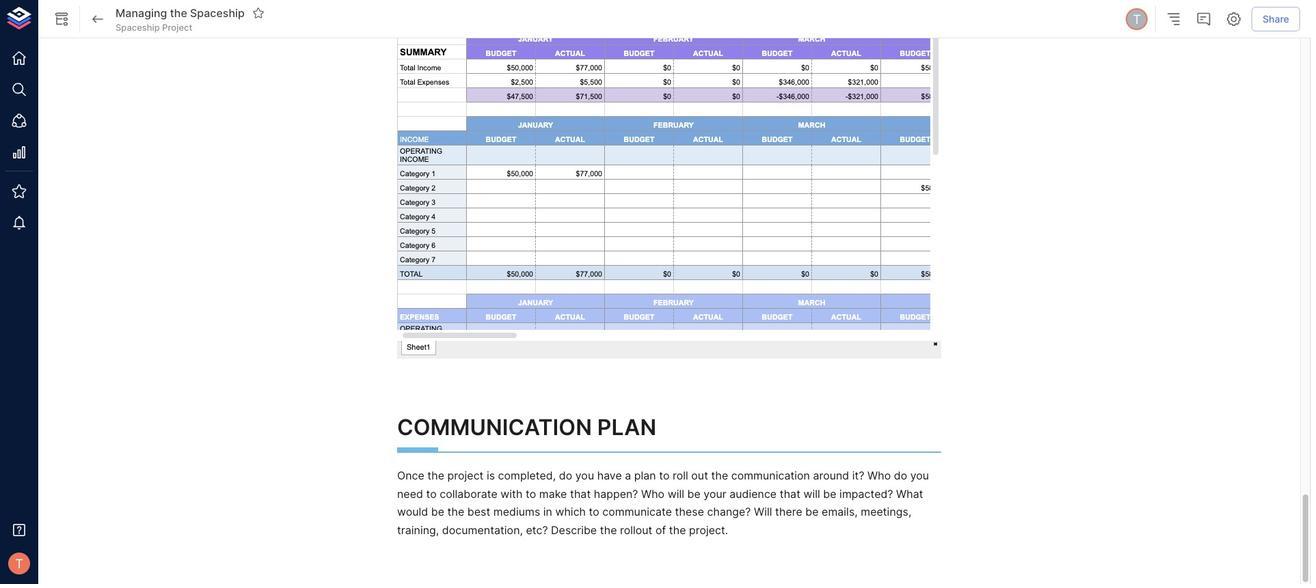 Task type: locate. For each thing, give the bounding box(es) containing it.
spaceship project link
[[116, 21, 192, 34]]

1 horizontal spatial you
[[910, 469, 929, 483]]

emails,
[[822, 505, 858, 519]]

audience
[[729, 487, 777, 501]]

once the project is completed, do you have a plan to roll out the communication around it? who do you need to collaborate with to make that happen? who will be your audience that will be impacted? what would be the best mediums in which to communicate these change? will there be emails, meetings, training, documentation, etc? describe the rollout of the project.
[[397, 469, 932, 537]]

1 vertical spatial t button
[[4, 549, 34, 579]]

t
[[1133, 12, 1141, 27], [15, 556, 23, 571]]

2 that from the left
[[780, 487, 800, 501]]

0 horizontal spatial you
[[575, 469, 594, 483]]

0 horizontal spatial t
[[15, 556, 23, 571]]

that up there
[[780, 487, 800, 501]]

1 horizontal spatial who
[[867, 469, 891, 483]]

0 vertical spatial t
[[1133, 12, 1141, 27]]

communicate
[[602, 505, 672, 519]]

impacted?
[[839, 487, 893, 501]]

will down roll at the right bottom
[[668, 487, 684, 501]]

to down completed,
[[526, 487, 536, 501]]

managing
[[116, 6, 167, 20]]

the up the your
[[711, 469, 728, 483]]

1 vertical spatial t
[[15, 556, 23, 571]]

settings image
[[1226, 11, 1242, 27]]

0 vertical spatial spaceship
[[190, 6, 245, 20]]

the
[[170, 6, 187, 20], [427, 469, 444, 483], [711, 469, 728, 483], [447, 505, 464, 519], [600, 523, 617, 537], [669, 523, 686, 537]]

you up what at bottom
[[910, 469, 929, 483]]

etc?
[[526, 523, 548, 537]]

which
[[555, 505, 586, 519]]

who down the plan
[[641, 487, 665, 501]]

meetings,
[[861, 505, 911, 519]]

spaceship left the 'favorite' image
[[190, 6, 245, 20]]

0 vertical spatial who
[[867, 469, 891, 483]]

is
[[487, 469, 495, 483]]

spaceship
[[190, 6, 245, 20], [116, 22, 160, 33]]

share button
[[1252, 7, 1300, 32]]

favorite image
[[252, 7, 264, 19]]

project
[[447, 469, 484, 483]]

who
[[867, 469, 891, 483], [641, 487, 665, 501]]

table of contents image
[[1166, 11, 1182, 27]]

1 vertical spatial who
[[641, 487, 665, 501]]

managing the spaceship
[[116, 6, 245, 20]]

1 you from the left
[[575, 469, 594, 483]]

1 horizontal spatial spaceship
[[190, 6, 245, 20]]

communication
[[731, 469, 810, 483]]

documentation,
[[442, 523, 523, 537]]

be
[[687, 487, 701, 501], [823, 487, 836, 501], [431, 505, 444, 519], [805, 505, 819, 519]]

0 horizontal spatial who
[[641, 487, 665, 501]]

0 horizontal spatial will
[[668, 487, 684, 501]]

around
[[813, 469, 849, 483]]

will
[[754, 505, 772, 519]]

1 horizontal spatial t
[[1133, 12, 1141, 27]]

will
[[668, 487, 684, 501], [803, 487, 820, 501]]

to
[[659, 469, 670, 483], [426, 487, 437, 501], [526, 487, 536, 501], [589, 505, 599, 519]]

to right which
[[589, 505, 599, 519]]

comments image
[[1196, 11, 1212, 27]]

0 horizontal spatial that
[[570, 487, 591, 501]]

to right need
[[426, 487, 437, 501]]

have
[[597, 469, 622, 483]]

project
[[162, 22, 192, 33]]

1 horizontal spatial do
[[894, 469, 907, 483]]

will down around
[[803, 487, 820, 501]]

you
[[575, 469, 594, 483], [910, 469, 929, 483]]

you left have
[[575, 469, 594, 483]]

0 horizontal spatial spaceship
[[116, 22, 160, 33]]

with
[[501, 487, 523, 501]]

do up make
[[559, 469, 572, 483]]

do up what at bottom
[[894, 469, 907, 483]]

t button
[[1124, 6, 1150, 32], [4, 549, 34, 579]]

0 horizontal spatial do
[[559, 469, 572, 483]]

be up these
[[687, 487, 701, 501]]

1 horizontal spatial will
[[803, 487, 820, 501]]

1 horizontal spatial t button
[[1124, 6, 1150, 32]]

happen?
[[594, 487, 638, 501]]

1 horizontal spatial that
[[780, 487, 800, 501]]

communication plan
[[397, 414, 656, 441]]

spaceship down managing at top left
[[116, 22, 160, 33]]

rollout
[[620, 523, 652, 537]]

that
[[570, 487, 591, 501], [780, 487, 800, 501]]

spaceship inside 'link'
[[116, 22, 160, 33]]

in
[[543, 505, 552, 519]]

1 vertical spatial spaceship
[[116, 22, 160, 33]]

who right it?
[[867, 469, 891, 483]]

that up which
[[570, 487, 591, 501]]

1 will from the left
[[668, 487, 684, 501]]

t for topmost t button
[[1133, 12, 1141, 27]]

do
[[559, 469, 572, 483], [894, 469, 907, 483]]

these
[[675, 505, 704, 519]]



Task type: vqa. For each thing, say whether or not it's contained in the screenshot.
Invite Guests "button"
no



Task type: describe. For each thing, give the bounding box(es) containing it.
there
[[775, 505, 802, 519]]

describe
[[551, 523, 597, 537]]

communication
[[397, 414, 592, 441]]

mediums
[[493, 505, 540, 519]]

completed,
[[498, 469, 556, 483]]

t for leftmost t button
[[15, 556, 23, 571]]

be down around
[[823, 487, 836, 501]]

once
[[397, 469, 424, 483]]

the right the once
[[427, 469, 444, 483]]

of
[[655, 523, 666, 537]]

1 that from the left
[[570, 487, 591, 501]]

the right of
[[669, 523, 686, 537]]

a
[[625, 469, 631, 483]]

2 you from the left
[[910, 469, 929, 483]]

be right there
[[805, 505, 819, 519]]

what
[[896, 487, 923, 501]]

2 will from the left
[[803, 487, 820, 501]]

share
[[1263, 13, 1289, 24]]

plan
[[597, 414, 656, 441]]

1 do from the left
[[559, 469, 572, 483]]

need
[[397, 487, 423, 501]]

plan
[[634, 469, 656, 483]]

be right 'would'
[[431, 505, 444, 519]]

0 horizontal spatial t button
[[4, 549, 34, 579]]

to left roll at the right bottom
[[659, 469, 670, 483]]

would
[[397, 505, 428, 519]]

project.
[[689, 523, 728, 537]]

your
[[704, 487, 726, 501]]

show wiki image
[[53, 11, 70, 27]]

go back image
[[90, 11, 106, 27]]

make
[[539, 487, 567, 501]]

the left rollout
[[600, 523, 617, 537]]

roll
[[673, 469, 688, 483]]

spaceship project
[[116, 22, 192, 33]]

training,
[[397, 523, 439, 537]]

collaborate
[[440, 487, 497, 501]]

the up project
[[170, 6, 187, 20]]

best
[[467, 505, 490, 519]]

change?
[[707, 505, 751, 519]]

out
[[691, 469, 708, 483]]

the down collaborate
[[447, 505, 464, 519]]

0 vertical spatial t button
[[1124, 6, 1150, 32]]

it?
[[852, 469, 864, 483]]

2 do from the left
[[894, 469, 907, 483]]



